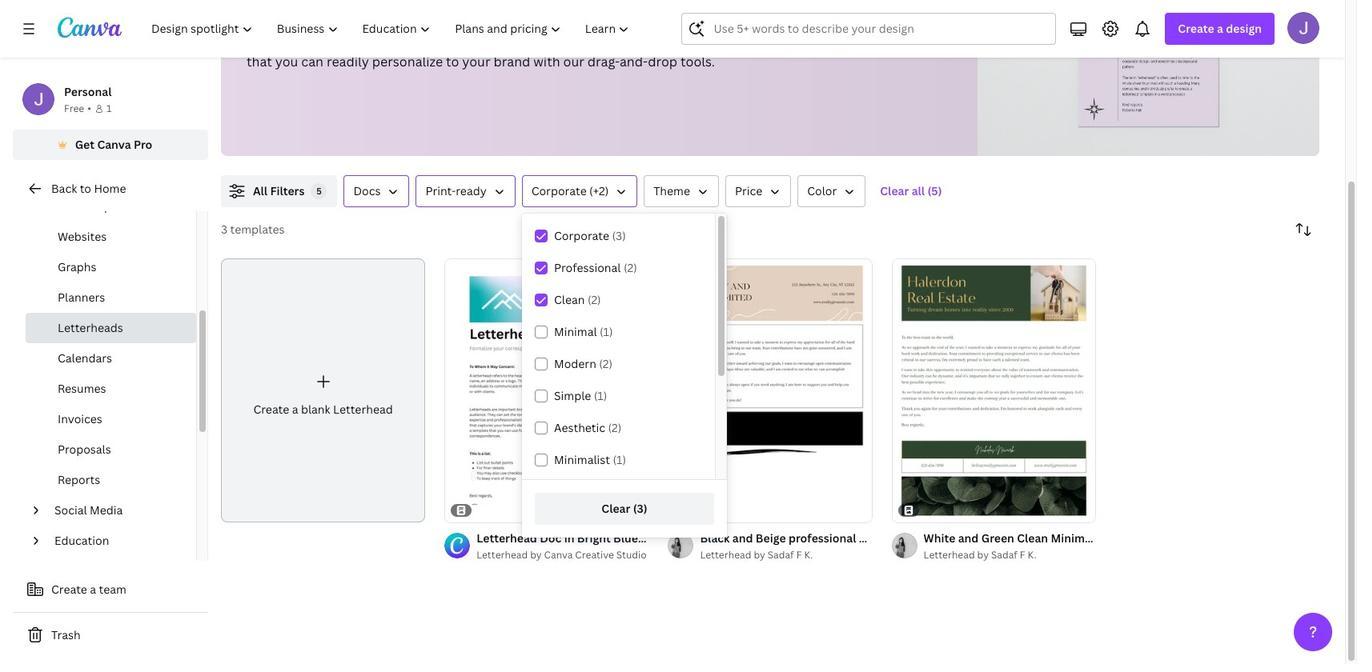Task type: vqa. For each thing, say whether or not it's contained in the screenshot.
Corporate (+2) button on the left
yes



Task type: locate. For each thing, give the bounding box(es) containing it.
aesthetic (2)
[[554, 420, 622, 436]]

studio
[[616, 549, 647, 562]]

1 k. from the left
[[804, 549, 813, 562]]

f
[[796, 549, 802, 562], [1020, 549, 1025, 562]]

3 by from the left
[[977, 549, 989, 562]]

invoices link
[[26, 404, 196, 435]]

trash link
[[13, 620, 208, 652]]

1 vertical spatial your
[[462, 53, 490, 70]]

a inside button
[[90, 582, 96, 597]]

k. for letterhead by sadaf f k. link related to black and beige professional minimalist business letterhead doc image
[[804, 549, 813, 562]]

1 letterhead by sadaf f k. from the left
[[700, 549, 813, 562]]

•
[[87, 102, 91, 115]]

0 horizontal spatial letterhead by sadaf f k.
[[700, 549, 813, 562]]

a inside 'link'
[[292, 402, 298, 417]]

5
[[316, 185, 322, 197]]

sadaf for letterhead by sadaf f k. link related to black and beige professional minimalist business letterhead doc image
[[768, 549, 794, 562]]

2 letterhead by sadaf f k. from the left
[[924, 549, 1037, 562]]

clear left all
[[880, 183, 909, 199]]

0 vertical spatial corporate
[[531, 183, 587, 199]]

1 horizontal spatial f
[[1020, 549, 1025, 562]]

create a team
[[51, 582, 126, 597]]

letterhead for white and green clean minimalist real estate company letterhead doc image
[[924, 549, 975, 562]]

2 vertical spatial create
[[51, 582, 87, 597]]

create a team button
[[13, 574, 208, 606]]

0 horizontal spatial sadaf
[[768, 549, 794, 562]]

letterhead by sadaf f k. link
[[700, 548, 872, 564], [924, 548, 1096, 564]]

letterhead by sadaf f k. for black and beige professional minimalist business letterhead doc image
[[700, 549, 813, 562]]

1 vertical spatial corporate
[[554, 228, 609, 243]]

docs button
[[344, 175, 410, 207]]

0 horizontal spatial by
[[530, 549, 542, 562]]

resumes link
[[26, 374, 196, 404]]

invoices
[[58, 412, 102, 427]]

1 vertical spatial clear
[[602, 501, 630, 516]]

(3) for clear (3)
[[633, 501, 647, 516]]

creative
[[575, 549, 614, 562]]

back to home link
[[13, 173, 208, 205]]

create left blank
[[253, 402, 289, 417]]

templates
[[656, 32, 719, 50], [230, 222, 285, 237]]

0 vertical spatial canva
[[97, 137, 131, 152]]

to up readily
[[352, 32, 365, 50]]

(3)
[[612, 228, 626, 243], [633, 501, 647, 516]]

0 vertical spatial (3)
[[612, 228, 626, 243]]

(1) right minimalist
[[613, 452, 626, 468]]

1 horizontal spatial templates
[[656, 32, 719, 50]]

1 vertical spatial to
[[446, 53, 459, 70]]

blank
[[301, 402, 330, 417]]

k.
[[804, 549, 813, 562], [1028, 549, 1037, 562]]

with up brand
[[480, 32, 507, 50]]

a inside dropdown button
[[1217, 21, 1223, 36]]

1 horizontal spatial k.
[[1028, 549, 1037, 562]]

back to home
[[51, 181, 126, 196]]

(1)
[[600, 324, 613, 339], [594, 388, 607, 404], [613, 452, 626, 468]]

0 horizontal spatial f
[[796, 549, 802, 562]]

a for team
[[90, 582, 96, 597]]

create
[[1178, 21, 1214, 36], [253, 402, 289, 417], [51, 582, 87, 597]]

letterhead for letterhead doc in bright blue bright purple classic professional style image
[[477, 549, 528, 562]]

clear
[[880, 183, 909, 199], [602, 501, 630, 516]]

social
[[54, 503, 87, 518]]

2 k. from the left
[[1028, 549, 1037, 562]]

reports link
[[26, 465, 196, 496]]

to up mind maps
[[80, 181, 91, 196]]

1 vertical spatial create
[[253, 402, 289, 417]]

1 horizontal spatial sadaf
[[991, 549, 1018, 562]]

your
[[277, 32, 305, 50], [462, 53, 490, 70]]

1 horizontal spatial by
[[754, 549, 765, 562]]

(3) up professional (2)
[[612, 228, 626, 243]]

1 vertical spatial with
[[533, 53, 560, 70]]

your up you on the top
[[277, 32, 305, 50]]

price
[[735, 183, 762, 199]]

(2) right clean
[[588, 292, 601, 307]]

2 f from the left
[[1020, 549, 1025, 562]]

a left team
[[90, 582, 96, 597]]

top level navigation element
[[141, 13, 643, 45]]

templates right 3
[[230, 222, 285, 237]]

0 horizontal spatial canva
[[97, 137, 131, 152]]

a left whole
[[368, 32, 376, 50]]

create inside dropdown button
[[1178, 21, 1214, 36]]

clear all (5)
[[880, 183, 942, 199]]

create for create a blank letterhead
[[253, 402, 289, 417]]

letterhead templates image
[[978, 0, 1319, 156], [1078, 0, 1219, 127]]

(3) up studio
[[633, 501, 647, 516]]

0 vertical spatial (1)
[[600, 324, 613, 339]]

create inside 'link'
[[253, 402, 289, 417]]

create left team
[[51, 582, 87, 597]]

create a design
[[1178, 21, 1262, 36]]

corporate left (+2)
[[531, 183, 587, 199]]

clear for clear all (5)
[[880, 183, 909, 199]]

create a blank letterhead link
[[221, 259, 425, 523]]

1 horizontal spatial (3)
[[633, 501, 647, 516]]

black and beige professional minimalist business letterhead doc image
[[668, 259, 872, 523]]

2 sadaf from the left
[[991, 549, 1018, 562]]

letterheads
[[58, 320, 123, 335]]

a left blank
[[292, 402, 298, 417]]

2 letterhead templates image from the left
[[1078, 0, 1219, 127]]

free
[[64, 102, 84, 115]]

tools.
[[681, 53, 715, 70]]

0 horizontal spatial (3)
[[612, 228, 626, 243]]

2 vertical spatial (1)
[[613, 452, 626, 468]]

maps
[[88, 199, 117, 214]]

letterhead by sadaf f k.
[[700, 549, 813, 562], [924, 549, 1037, 562]]

1 horizontal spatial clear
[[880, 183, 909, 199]]

calendars
[[58, 351, 112, 366]]

(2) right the professional
[[624, 260, 637, 275]]

0 horizontal spatial to
[[80, 181, 91, 196]]

templates up tools.
[[656, 32, 719, 50]]

0 vertical spatial to
[[352, 32, 365, 50]]

corporate for corporate (+2)
[[531, 183, 587, 199]]

0 vertical spatial clear
[[880, 183, 909, 199]]

your down the level
[[462, 53, 490, 70]]

0 vertical spatial create
[[1178, 21, 1214, 36]]

get canva pro button
[[13, 130, 208, 160]]

with down canva's
[[533, 53, 560, 70]]

2 letterhead by sadaf f k. link from the left
[[924, 548, 1096, 564]]

1 horizontal spatial letterhead by sadaf f k. link
[[924, 548, 1096, 564]]

clear (3) button
[[535, 493, 714, 525]]

1 vertical spatial templates
[[230, 222, 285, 237]]

clear up studio
[[602, 501, 630, 516]]

mind maps link
[[26, 191, 196, 222]]

(3) inside clear (3) button
[[633, 501, 647, 516]]

print-ready
[[426, 183, 487, 199]]

1 horizontal spatial canva
[[544, 549, 573, 562]]

canva left pro
[[97, 137, 131, 152]]

corporate inside button
[[531, 183, 587, 199]]

to down the level
[[446, 53, 459, 70]]

mind
[[58, 199, 85, 214]]

2 vertical spatial to
[[80, 181, 91, 196]]

canva left creative
[[544, 549, 573, 562]]

a
[[1217, 21, 1223, 36], [368, 32, 376, 50], [292, 402, 298, 417], [90, 582, 96, 597]]

templates inside take your letters to a whole new level with canva's free letterhead templates that you can readily personalize to your brand with our drag-and-drop tools.
[[656, 32, 719, 50]]

(1) right minimal
[[600, 324, 613, 339]]

clear all (5) button
[[872, 175, 950, 207]]

1 horizontal spatial letterhead by sadaf f k.
[[924, 549, 1037, 562]]

1 f from the left
[[796, 549, 802, 562]]

(2)
[[624, 260, 637, 275], [588, 292, 601, 307], [599, 356, 613, 372], [608, 420, 622, 436]]

2 horizontal spatial create
[[1178, 21, 1214, 36]]

letterhead doc in bright blue bright purple classic professional style image
[[445, 259, 649, 523]]

5 filter options selected element
[[311, 183, 327, 199]]

0 horizontal spatial with
[[480, 32, 507, 50]]

None search field
[[682, 13, 1056, 45]]

(2) for modern (2)
[[599, 356, 613, 372]]

letterhead
[[588, 32, 653, 50]]

ready
[[456, 183, 487, 199]]

1 by from the left
[[530, 549, 542, 562]]

letterhead by canva creative studio
[[477, 549, 647, 562]]

0 horizontal spatial k.
[[804, 549, 813, 562]]

(2) right modern
[[599, 356, 613, 372]]

0 horizontal spatial create
[[51, 582, 87, 597]]

corporate up the professional
[[554, 228, 609, 243]]

a for design
[[1217, 21, 1223, 36]]

0 horizontal spatial letterhead by sadaf f k. link
[[700, 548, 872, 564]]

personal
[[64, 84, 112, 99]]

drop
[[648, 53, 677, 70]]

0 horizontal spatial your
[[277, 32, 305, 50]]

free •
[[64, 102, 91, 115]]

create for create a design
[[1178, 21, 1214, 36]]

planners
[[58, 290, 105, 305]]

letterhead inside 'link'
[[333, 402, 393, 417]]

brand
[[494, 53, 530, 70]]

(1) right simple
[[594, 388, 607, 404]]

team
[[99, 582, 126, 597]]

0 horizontal spatial clear
[[602, 501, 630, 516]]

1 vertical spatial (3)
[[633, 501, 647, 516]]

with
[[480, 32, 507, 50], [533, 53, 560, 70]]

clean
[[554, 292, 585, 307]]

3 templates
[[221, 222, 285, 237]]

canva
[[97, 137, 131, 152], [544, 549, 573, 562]]

corporate (3)
[[554, 228, 626, 243]]

1 sadaf from the left
[[768, 549, 794, 562]]

1 letterhead by sadaf f k. link from the left
[[700, 548, 872, 564]]

2 horizontal spatial by
[[977, 549, 989, 562]]

0 vertical spatial templates
[[656, 32, 719, 50]]

Search search field
[[714, 14, 1046, 44]]

1 horizontal spatial create
[[253, 402, 289, 417]]

create inside button
[[51, 582, 87, 597]]

corporate for corporate (3)
[[554, 228, 609, 243]]

2 horizontal spatial to
[[446, 53, 459, 70]]

letterhead
[[333, 402, 393, 417], [477, 549, 528, 562], [700, 549, 751, 562], [924, 549, 975, 562]]

sadaf for letterhead by sadaf f k. link associated with white and green clean minimalist real estate company letterhead doc image
[[991, 549, 1018, 562]]

(2) right aesthetic on the bottom of page
[[608, 420, 622, 436]]

2 by from the left
[[754, 549, 765, 562]]

create a blank letterhead
[[253, 402, 393, 417]]

1 vertical spatial (1)
[[594, 388, 607, 404]]

by for white and green clean minimalist real estate company letterhead doc image
[[977, 549, 989, 562]]

create left design
[[1178, 21, 1214, 36]]

websites link
[[26, 222, 196, 252]]

a left design
[[1217, 21, 1223, 36]]



Task type: describe. For each thing, give the bounding box(es) containing it.
drag-
[[588, 53, 620, 70]]

by for black and beige professional minimalist business letterhead doc image
[[754, 549, 765, 562]]

all
[[253, 183, 267, 199]]

all filters
[[253, 183, 305, 199]]

1 horizontal spatial to
[[352, 32, 365, 50]]

by for letterhead doc in bright blue bright purple classic professional style image
[[530, 549, 542, 562]]

theme button
[[644, 175, 719, 207]]

corporate (+2) button
[[522, 175, 637, 207]]

jacob simon image
[[1287, 12, 1319, 44]]

minimalist
[[554, 452, 610, 468]]

price button
[[725, 175, 791, 207]]

0 vertical spatial your
[[277, 32, 305, 50]]

create a blank letterhead element
[[221, 259, 425, 523]]

education link
[[48, 526, 187, 556]]

readily
[[327, 53, 369, 70]]

simple (1)
[[554, 388, 607, 404]]

(1) for simple (1)
[[594, 388, 607, 404]]

professional
[[554, 260, 621, 275]]

create for create a team
[[51, 582, 87, 597]]

a inside take your letters to a whole new level with canva's free letterhead templates that you can readily personalize to your brand with our drag-and-drop tools.
[[368, 32, 376, 50]]

letterhead by sadaf f k. link for white and green clean minimalist real estate company letterhead doc image
[[924, 548, 1096, 564]]

trash
[[51, 628, 81, 643]]

0 vertical spatial with
[[480, 32, 507, 50]]

color button
[[798, 175, 866, 207]]

clear (3)
[[602, 501, 647, 516]]

clear for clear (3)
[[602, 501, 630, 516]]

1 letterhead templates image from the left
[[978, 0, 1319, 156]]

(2) for aesthetic (2)
[[608, 420, 622, 436]]

(5)
[[928, 183, 942, 199]]

media
[[90, 503, 123, 518]]

1
[[106, 102, 112, 115]]

minimalist (1)
[[554, 452, 626, 468]]

websites
[[58, 229, 107, 244]]

social media link
[[48, 496, 187, 526]]

and-
[[620, 53, 648, 70]]

social media
[[54, 503, 123, 518]]

clean (2)
[[554, 292, 601, 307]]

proposals
[[58, 442, 111, 457]]

proposals link
[[26, 435, 196, 465]]

(1) for minimalist (1)
[[613, 452, 626, 468]]

professional (2)
[[554, 260, 637, 275]]

graphs link
[[26, 252, 196, 283]]

print-
[[426, 183, 456, 199]]

you
[[275, 53, 298, 70]]

graphs
[[58, 259, 97, 275]]

planners link
[[26, 283, 196, 313]]

0 horizontal spatial templates
[[230, 222, 285, 237]]

resumes
[[58, 381, 106, 396]]

take
[[247, 32, 274, 50]]

canva inside button
[[97, 137, 131, 152]]

can
[[301, 53, 323, 70]]

reports
[[58, 472, 100, 488]]

aesthetic
[[554, 420, 605, 436]]

mind maps
[[58, 199, 117, 214]]

our
[[563, 53, 584, 70]]

design
[[1226, 21, 1262, 36]]

filters
[[270, 183, 305, 199]]

(1) for minimal (1)
[[600, 324, 613, 339]]

get canva pro
[[75, 137, 152, 152]]

1 horizontal spatial your
[[462, 53, 490, 70]]

color
[[807, 183, 837, 199]]

take your letters to a whole new level with canva's free letterhead templates that you can readily personalize to your brand with our drag-and-drop tools.
[[247, 32, 719, 70]]

calendars link
[[26, 343, 196, 374]]

f for white and green clean minimalist real estate company letterhead doc image
[[1020, 549, 1025, 562]]

a for blank
[[292, 402, 298, 417]]

letterhead by sadaf f k. link for black and beige professional minimalist business letterhead doc image
[[700, 548, 872, 564]]

new
[[419, 32, 444, 50]]

(3) for corporate (3)
[[612, 228, 626, 243]]

free
[[560, 32, 585, 50]]

theme
[[653, 183, 690, 199]]

1 horizontal spatial with
[[533, 53, 560, 70]]

1 vertical spatial canva
[[544, 549, 573, 562]]

white and green clean minimalist real estate company letterhead doc image
[[892, 259, 1096, 523]]

education
[[54, 533, 109, 548]]

docs
[[353, 183, 381, 199]]

(2) for professional (2)
[[624, 260, 637, 275]]

pro
[[134, 137, 152, 152]]

modern (2)
[[554, 356, 613, 372]]

(+2)
[[589, 183, 609, 199]]

letterhead by canva creative studio link
[[477, 548, 649, 564]]

k. for letterhead by sadaf f k. link associated with white and green clean minimalist real estate company letterhead doc image
[[1028, 549, 1037, 562]]

letterhead by sadaf f k. for white and green clean minimalist real estate company letterhead doc image
[[924, 549, 1037, 562]]

that
[[247, 53, 272, 70]]

corporate (+2)
[[531, 183, 609, 199]]

whole
[[379, 32, 416, 50]]

letters
[[309, 32, 349, 50]]

get
[[75, 137, 95, 152]]

3
[[221, 222, 227, 237]]

level
[[447, 32, 477, 50]]

letterhead for black and beige professional minimalist business letterhead doc image
[[700, 549, 751, 562]]

canva's
[[510, 32, 557, 50]]

(2) for clean (2)
[[588, 292, 601, 307]]

f for black and beige professional minimalist business letterhead doc image
[[796, 549, 802, 562]]

modern
[[554, 356, 596, 372]]

Sort by button
[[1287, 214, 1319, 246]]

minimal
[[554, 324, 597, 339]]

print-ready button
[[416, 175, 515, 207]]

back
[[51, 181, 77, 196]]



